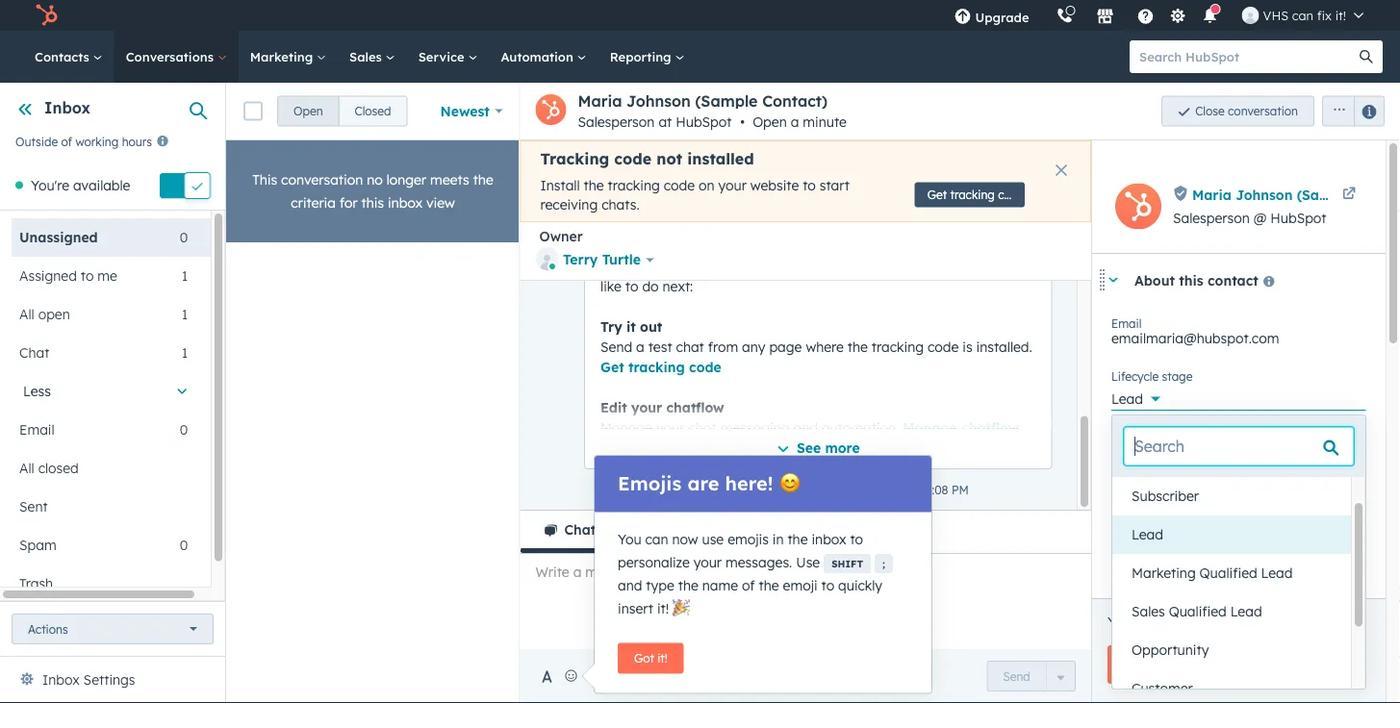 Task type: locate. For each thing, give the bounding box(es) containing it.
last down you've
[[1112, 634, 1135, 648]]

search button
[[1351, 40, 1383, 73]]

1 vertical spatial email
[[19, 421, 54, 438]]

conversation right close
[[1228, 104, 1299, 118]]

of right style
[[791, 480, 804, 497]]

to right the thread on the bottom right
[[777, 483, 788, 497]]

to up shift
[[850, 531, 864, 548]]

email up 'sales qualified lead' on the bottom
[[1197, 581, 1227, 595]]

0 vertical spatial website
[[751, 177, 799, 194]]

edit your chatflow manage your chat messaging and automation. manage chatflow
[[600, 399, 1019, 436]]

2 vertical spatial of
[[742, 577, 755, 594]]

last for last marketing email click date
[[1112, 634, 1135, 648]]

you left reassigned
[[629, 483, 649, 497]]

code left is
[[927, 339, 959, 355]]

marketing
[[1138, 581, 1194, 595], [1138, 634, 1194, 648]]

0 horizontal spatial send
[[600, 339, 632, 355]]

and up insert
[[618, 577, 642, 594]]

last for last marketing email open date
[[1112, 581, 1135, 595]]

1 vertical spatial conversation
[[281, 171, 363, 188]]

1 vertical spatial and
[[729, 480, 754, 497]]

1 vertical spatial salesperson
[[1173, 210, 1250, 227]]

1 horizontal spatial open
[[753, 114, 787, 130]]

notifications image
[[1202, 9, 1219, 26]]

1 horizontal spatial open
[[1230, 581, 1258, 595]]

0 vertical spatial hubspot
[[676, 114, 732, 130]]

0 vertical spatial maria
[[578, 91, 622, 111]]

qualified up last marketing email open date text box
[[1200, 565, 1258, 582]]

Closed button
[[338, 96, 408, 127]]

open down assigned
[[38, 306, 70, 323]]

0 horizontal spatial sales
[[349, 49, 386, 64]]

email down caret image
[[1112, 316, 1142, 331]]

0 vertical spatial conversation
[[1228, 104, 1299, 118]]

0 vertical spatial marketing
[[250, 49, 317, 64]]

you're available image
[[15, 182, 23, 189]]

service
[[418, 49, 468, 64]]

you're available
[[31, 177, 130, 194]]

(sample up •
[[695, 91, 758, 111]]

1 horizontal spatial can
[[1293, 7, 1314, 23]]

yourself
[[791, 483, 834, 497]]

1 vertical spatial can
[[645, 531, 669, 548]]

maria for contac
[[1193, 186, 1232, 203]]

chat inside edit your chatflow manage your chat messaging and automation. manage chatflow
[[688, 419, 716, 436]]

try
[[600, 318, 622, 335]]

0 vertical spatial from
[[708, 339, 738, 355]]

2 vertical spatial email
[[1197, 634, 1227, 648]]

1 vertical spatial you
[[618, 531, 642, 548]]

1 vertical spatial get
[[600, 359, 624, 376]]

customer
[[1132, 681, 1193, 697]]

0 vertical spatial send
[[600, 339, 632, 355]]

availability.
[[885, 561, 957, 578]]

list box
[[1113, 477, 1366, 704]]

Became a subscriber date text field
[[1112, 486, 1367, 517]]

help image
[[1137, 9, 1155, 26]]

conversation inside the this conversation no longer meets the criteria for this inbox view
[[281, 171, 363, 188]]

sales up opportunity
[[1132, 604, 1166, 620]]

chatflow down "get tracking code" link
[[666, 399, 724, 416]]

name
[[702, 577, 738, 594]]

0 vertical spatial this
[[361, 194, 384, 211]]

of inside ; and type the name of the emoji to quickly insert it! 🎉
[[742, 577, 755, 594]]

up
[[625, 561, 641, 578]]

Search search field
[[1124, 427, 1354, 466]]

the right the where
[[847, 339, 868, 355]]

calling icon image
[[1057, 7, 1074, 25]]

of right 'outside'
[[61, 134, 72, 148]]

email right all
[[1234, 528, 1264, 542]]

1 vertical spatial maria
[[1193, 186, 1232, 203]]

service link
[[407, 31, 489, 83]]

0 horizontal spatial open
[[294, 104, 323, 118]]

1 horizontal spatial chatflow
[[961, 419, 1019, 436]]

minute
[[803, 114, 847, 130]]

thread
[[738, 483, 774, 497]]

hubspot
[[676, 114, 732, 130], [1271, 210, 1327, 227]]

1 vertical spatial inbox
[[812, 531, 847, 548]]

0 vertical spatial sales
[[349, 49, 386, 64]]

of
[[61, 134, 72, 148], [791, 480, 804, 497], [742, 577, 755, 594]]

qualified for sales
[[1169, 604, 1227, 620]]

tracking left is
[[872, 339, 924, 355]]

to inside the you can now use emojis in the inbox to personalize your messages. use
[[850, 531, 864, 548]]

the inside the you can now use emojis in the inbox to personalize your messages. use
[[788, 531, 808, 548]]

this right about
[[1180, 272, 1204, 289]]

2 horizontal spatial a
[[1160, 475, 1167, 489]]

0 vertical spatial qualified
[[1200, 565, 1258, 582]]

hubspot down maria johnson (sample contac link
[[1271, 210, 1327, 227]]

do
[[642, 278, 658, 295]]

1 manage from the left
[[600, 419, 652, 436]]

0 vertical spatial johnson
[[627, 91, 691, 111]]

it! inside popup button
[[1336, 7, 1347, 23]]

open right •
[[753, 114, 787, 130]]

marketing down changed
[[1138, 634, 1194, 648]]

can up personalize
[[645, 531, 669, 548]]

0 vertical spatial 0
[[180, 229, 188, 246]]

0
[[180, 229, 188, 246], [180, 421, 188, 438], [180, 537, 188, 554]]

save
[[1132, 656, 1165, 673]]

and up see
[[793, 419, 818, 436]]

1 group from the left
[[277, 96, 408, 127]]

(sample inside maria johnson (sample contact) salesperson at hubspot • open a minute
[[695, 91, 758, 111]]

lead down lifecycle
[[1112, 391, 1143, 408]]

a right became
[[1160, 475, 1167, 489]]

manage down edit at left bottom
[[600, 419, 652, 436]]

contacts link
[[23, 31, 114, 83]]

all
[[1219, 528, 1231, 542]]

0 vertical spatial inbox
[[388, 194, 423, 211]]

settings
[[83, 672, 135, 689]]

1 horizontal spatial maria
[[1193, 186, 1232, 203]]

main content
[[226, 0, 1401, 704]]

1 vertical spatial johnson
[[1236, 186, 1293, 203]]

email down you've changed 1 property
[[1197, 634, 1227, 648]]

inbox settings
[[42, 672, 135, 689]]

of for ;
[[742, 577, 755, 594]]

menu
[[941, 0, 1377, 31]]

subscriber button
[[1113, 477, 1352, 516]]

your inside the install the tracking code on your website to start receiving chats.
[[719, 177, 747, 194]]

email down less
[[19, 421, 54, 438]]

marketing up changed
[[1138, 581, 1194, 595]]

to right emoji at the right of page
[[822, 577, 835, 594]]

this
[[361, 194, 384, 211], [1180, 272, 1204, 289], [715, 483, 734, 497]]

send inside try it out send a test chat from any page where the tracking code is installed. get tracking code
[[600, 339, 632, 355]]

close
[[1196, 104, 1225, 118]]

became
[[1112, 475, 1156, 489]]

main content containing maria johnson (sample contact)
[[226, 0, 1401, 704]]

sales inside button
[[1132, 604, 1166, 620]]

contact)
[[763, 91, 828, 111]]

tracking inside button
[[951, 188, 995, 202]]

(sample for contac
[[1297, 186, 1353, 203]]

got it! button
[[618, 644, 684, 674]]

0 vertical spatial get
[[928, 188, 947, 202]]

0 horizontal spatial johnson
[[627, 91, 691, 111]]

opportunity
[[1132, 642, 1209, 659]]

tracking down the "test"
[[628, 359, 685, 376]]

maria for contact)
[[578, 91, 622, 111]]

sent button
[[12, 488, 188, 526]]

on down installed
[[699, 177, 715, 194]]

1 vertical spatial it!
[[657, 600, 669, 617]]

a left the "test"
[[636, 339, 644, 355]]

😊
[[779, 472, 799, 496]]

this left the thread on the bottom right
[[715, 483, 734, 497]]

hubspot image
[[35, 4, 58, 27]]

0 vertical spatial and
[[793, 419, 818, 436]]

2 marketing from the top
[[1138, 634, 1194, 648]]

qualified
[[1200, 565, 1258, 582], [1169, 604, 1227, 620]]

tracking up chats.
[[608, 177, 660, 194]]

2 vertical spatial date
[[1257, 634, 1282, 648]]

upgrade
[[976, 9, 1030, 25]]

1 horizontal spatial conversation
[[1228, 104, 1299, 118]]

email inside email emailmaria@hubspot.com
[[1112, 316, 1142, 331]]

it! right the fix
[[1336, 7, 1347, 23]]

menu item
[[1043, 0, 1047, 31]]

1 vertical spatial website
[[748, 258, 797, 275]]

0 vertical spatial chatflow
[[666, 399, 724, 416]]

this inside dropdown button
[[1180, 272, 1204, 289]]

insert button
[[668, 657, 747, 696]]

hubspot right at
[[676, 114, 732, 130]]

send inside button
[[1003, 669, 1031, 684]]

conversations
[[126, 49, 217, 64]]

the right meets
[[473, 171, 494, 188]]

last up you've
[[1112, 581, 1135, 595]]

reporting
[[610, 49, 675, 64]]

website inside the install the tracking code on your website to start receiving chats.
[[751, 177, 799, 194]]

open down the marketing link
[[294, 104, 323, 118]]

maria up 'salesperson @ hubspot' at the top
[[1193, 186, 1232, 203]]

subscriber
[[1132, 488, 1199, 505]]

contac
[[1357, 186, 1401, 203]]

(sample left contac
[[1297, 186, 1353, 203]]

1 vertical spatial sales
[[1132, 604, 1166, 620]]

inbox down longer
[[388, 194, 423, 211]]

1 vertical spatial last
[[1112, 634, 1135, 648]]

the inside the this conversation no longer meets the criteria for this inbox view
[[473, 171, 494, 188]]

send group
[[987, 661, 1076, 692]]

all
[[19, 306, 34, 323], [19, 460, 34, 477]]

your left team's
[[807, 561, 835, 578]]

from
[[708, 339, 738, 355], [1189, 528, 1215, 542]]

on inside any new chats on your website will appear here. choose what you'd like to do next:
[[696, 258, 712, 275]]

you for you reassigned this thread to yourself on oct 24, 2023 3:08 pm
[[629, 483, 649, 497]]

at
[[659, 114, 672, 130]]

it! inside ; and type the name of the emoji to quickly insert it! 🎉
[[657, 600, 669, 617]]

date down eloisefrancis23@gmail.com popup button
[[1229, 475, 1254, 489]]

from inside try it out send a test chat from any page where the tracking code is installed. get tracking code
[[708, 339, 738, 355]]

click
[[1230, 634, 1254, 648]]

1 vertical spatial chat
[[565, 522, 596, 539]]

your right 😊
[[807, 480, 836, 497]]

lead up click
[[1231, 604, 1263, 620]]

2023
[[897, 483, 922, 497]]

conversation for this
[[281, 171, 363, 188]]

2 vertical spatial this
[[715, 483, 734, 497]]

choose
[[908, 258, 956, 275]]

0 vertical spatial all
[[19, 306, 34, 323]]

2 vertical spatial and
[[618, 577, 642, 594]]

1 horizontal spatial johnson
[[1236, 186, 1293, 203]]

0 horizontal spatial email
[[19, 421, 54, 438]]

0 horizontal spatial get
[[600, 359, 624, 376]]

maria down reporting
[[578, 91, 622, 111]]

0 horizontal spatial manage
[[600, 419, 652, 436]]

chat
[[19, 344, 49, 361], [565, 522, 596, 539]]

1 horizontal spatial salesperson
[[1173, 210, 1250, 227]]

on inside the install the tracking code on your website to start receiving chats.
[[699, 177, 715, 194]]

inbox left settings
[[42, 672, 80, 689]]

0 horizontal spatial open
[[38, 306, 70, 323]]

terry turtle
[[563, 251, 641, 268]]

johnson up at
[[627, 91, 691, 111]]

website left start
[[751, 177, 799, 194]]

your down installed
[[719, 177, 747, 194]]

0 horizontal spatial of
[[61, 134, 72, 148]]

all for all open
[[19, 306, 34, 323]]

1 vertical spatial qualified
[[1169, 604, 1227, 620]]

0 horizontal spatial marketing
[[250, 49, 317, 64]]

your inside any new chats on your website will appear here. choose what you'd like to do next:
[[716, 258, 744, 275]]

contact
[[1112, 422, 1155, 437]]

0 horizontal spatial and
[[618, 577, 642, 594]]

salesperson inside maria johnson (sample contact) salesperson at hubspot • open a minute
[[578, 114, 655, 130]]

0 horizontal spatial this
[[361, 194, 384, 211]]

email for email emailmaria@hubspot.com
[[1112, 316, 1142, 331]]

0 horizontal spatial (sample
[[695, 91, 758, 111]]

conversation inside button
[[1228, 104, 1299, 118]]

you inside the you can now use emojis in the inbox to personalize your messages. use
[[618, 531, 642, 548]]

your down use
[[694, 554, 722, 571]]

any new chats on your website will appear here. choose what you'd like to do next:
[[600, 258, 1029, 295]]

to left start
[[803, 177, 816, 194]]

code up you'd
[[998, 188, 1025, 202]]

inbox inside the this conversation no longer meets the criteria for this inbox view
[[388, 194, 423, 211]]

0 vertical spatial of
[[61, 134, 72, 148]]

1 vertical spatial send
[[1003, 669, 1031, 684]]

to inside the install the tracking code on your website to start receiving chats.
[[803, 177, 816, 194]]

marketing inside button
[[1132, 565, 1196, 582]]

get tracking code
[[928, 188, 1025, 202]]

0 vertical spatial inbox
[[44, 98, 91, 117]]

date for click
[[1257, 634, 1282, 648]]

can inside popup button
[[1293, 7, 1314, 23]]

2 horizontal spatial and
[[793, 419, 818, 436]]

get tracking code button
[[915, 183, 1025, 208]]

code inside button
[[998, 188, 1025, 202]]

caret image
[[1108, 278, 1120, 283]]

1 vertical spatial chatflow
[[961, 419, 1019, 436]]

like
[[600, 278, 621, 295]]

salesperson left @
[[1173, 210, 1250, 227]]

manage up 3:08
[[903, 419, 957, 436]]

upgrade image
[[954, 9, 972, 26]]

1 last from the top
[[1112, 581, 1135, 595]]

install the tracking code on your website to start receiving chats.
[[541, 177, 850, 213]]

1 horizontal spatial inbox
[[812, 531, 847, 548]]

it! left 🎉 at left bottom
[[657, 600, 669, 617]]

inbox up outside of working hours
[[44, 98, 91, 117]]

get inside try it out send a test chat from any page where the tracking code is installed. get tracking code
[[600, 359, 624, 376]]

conversation for close
[[1228, 104, 1299, 118]]

the inside try it out send a test chat from any page where the tracking code is installed. get tracking code
[[847, 339, 868, 355]]

johnson up @
[[1236, 186, 1293, 203]]

1 vertical spatial email
[[1197, 581, 1227, 595]]

0 vertical spatial salesperson
[[578, 114, 655, 130]]

1 0 from the top
[[180, 229, 188, 246]]

help button
[[1130, 0, 1162, 31]]

qualified for marketing
[[1200, 565, 1258, 582]]

marketing down "unsubscribed"
[[1132, 565, 1196, 582]]

0 vertical spatial last
[[1112, 581, 1135, 595]]

0 horizontal spatial a
[[636, 339, 644, 355]]

manage
[[600, 419, 652, 436], [903, 419, 957, 436]]

appear
[[824, 258, 870, 275]]

property
[[1222, 614, 1277, 631]]

1 horizontal spatial from
[[1189, 528, 1215, 542]]

johnson for contac
[[1236, 186, 1293, 203]]

2 0 from the top
[[180, 421, 188, 438]]

1 horizontal spatial group
[[1315, 96, 1385, 127]]

customer button
[[1113, 670, 1352, 704]]

marketing up open button
[[250, 49, 317, 64]]

all inside button
[[19, 460, 34, 477]]

website inside any new chats on your website will appear here. choose what you'd like to do next:
[[748, 258, 797, 275]]

1 vertical spatial 0
[[180, 421, 188, 438]]

date right click
[[1257, 634, 1282, 648]]

1 horizontal spatial sales
[[1132, 604, 1166, 620]]

chat inside try it out send a test chat from any page where the tracking code is installed. get tracking code
[[676, 339, 704, 355]]

widget.
[[871, 480, 918, 497]]

salesperson up tracking code not installed
[[578, 114, 655, 130]]

the down messages.
[[759, 577, 779, 594]]

email for email
[[19, 421, 54, 438]]

from left all
[[1189, 528, 1215, 542]]

on
[[699, 177, 715, 194], [696, 258, 712, 275], [838, 483, 851, 497], [787, 561, 803, 578]]

johnson for contact)
[[627, 91, 691, 111]]

of down messages.
[[742, 577, 755, 594]]

Last marketing email open date text field
[[1112, 592, 1367, 623]]

chat right the "test"
[[676, 339, 704, 355]]

johnson
[[627, 91, 691, 111], [1236, 186, 1293, 203]]

open inside maria johnson (sample contact) salesperson at hubspot • open a minute
[[753, 114, 787, 130]]

close conversation
[[1196, 104, 1299, 118]]

0 vertical spatial you
[[629, 483, 649, 497]]

code down not
[[664, 177, 695, 194]]

settings image
[[1170, 8, 1187, 26]]

and left style
[[729, 480, 754, 497]]

email
[[1112, 316, 1142, 331], [19, 421, 54, 438]]

1 horizontal spatial manage
[[903, 419, 957, 436]]

1 horizontal spatial hubspot
[[1271, 210, 1327, 227]]

0 horizontal spatial maria
[[578, 91, 622, 111]]

•
[[741, 114, 745, 130]]

chat left messaging
[[688, 419, 716, 436]]

email for click
[[1197, 634, 1227, 648]]

0 horizontal spatial chat
[[19, 344, 49, 361]]

1 vertical spatial of
[[791, 480, 804, 497]]

maria johnson (sample contac
[[1193, 186, 1401, 203]]

1 vertical spatial all
[[19, 460, 34, 477]]

installed
[[687, 149, 754, 168]]

from left "any"
[[708, 339, 738, 355]]

conversation up criteria
[[281, 171, 363, 188]]

hubspot link
[[23, 4, 72, 27]]

contact
[[1208, 272, 1259, 289]]

became a subscriber date
[[1112, 475, 1254, 489]]

0 vertical spatial (sample
[[695, 91, 758, 111]]

2 vertical spatial a
[[1160, 475, 1167, 489]]

open down unsubscribed from all email 'text field'
[[1230, 581, 1258, 595]]

2 last from the top
[[1112, 634, 1135, 648]]

hours
[[122, 134, 152, 148]]

the right in
[[788, 531, 808, 548]]

group
[[277, 96, 408, 127], [1315, 96, 1385, 127]]

0 horizontal spatial group
[[277, 96, 408, 127]]

chatflow up the pm
[[961, 419, 1019, 436]]

maria
[[578, 91, 622, 111], [1193, 186, 1232, 203]]

tracking code not installed alert
[[520, 141, 1092, 223]]

can for vhs
[[1293, 7, 1314, 23]]

inbox for inbox
[[44, 98, 91, 117]]

automation link
[[489, 31, 598, 83]]

1 all from the top
[[19, 306, 34, 323]]

johnson inside maria johnson (sample contact) salesperson at hubspot • open a minute
[[627, 91, 691, 111]]

0 horizontal spatial from
[[708, 339, 738, 355]]

1 vertical spatial a
[[636, 339, 644, 355]]

lead down subscriber
[[1132, 527, 1164, 543]]

maria inside maria johnson (sample contact) salesperson at hubspot • open a minute
[[578, 91, 622, 111]]

can left the fix
[[1293, 7, 1314, 23]]

all down assigned
[[19, 306, 34, 323]]

got
[[634, 652, 654, 666]]

1 horizontal spatial marketing
[[1132, 565, 1196, 582]]

1 horizontal spatial email
[[1112, 316, 1142, 331]]

all left "closed"
[[19, 460, 34, 477]]

0 horizontal spatial can
[[645, 531, 669, 548]]

behaviour
[[677, 561, 740, 578]]

1 vertical spatial from
[[1189, 528, 1215, 542]]

3 0 from the top
[[180, 537, 188, 554]]

can inside the you can now use emojis in the inbox to personalize your messages. use
[[645, 531, 669, 548]]

to left the do
[[625, 278, 638, 295]]

1 vertical spatial hubspot
[[1271, 210, 1327, 227]]

the up 🎉 at left bottom
[[678, 577, 699, 594]]

tracking up the 'what'
[[951, 188, 995, 202]]

sales up closed
[[349, 49, 386, 64]]

0 horizontal spatial salesperson
[[578, 114, 655, 130]]

the up the receiving at left top
[[584, 177, 604, 194]]

0 vertical spatial email
[[1112, 316, 1142, 331]]

less
[[23, 383, 51, 400]]

on right chats
[[696, 258, 712, 275]]

oct
[[855, 483, 874, 497]]

changed
[[1153, 614, 1208, 631]]

insert
[[680, 668, 722, 685]]

code left not
[[614, 149, 652, 168]]

marketing for marketing
[[250, 49, 317, 64]]

list box containing subscriber
[[1113, 477, 1366, 704]]

marketing qualified lead
[[1132, 565, 1293, 582]]

inbox up shift
[[812, 531, 847, 548]]

0 horizontal spatial conversation
[[281, 171, 363, 188]]

0 vertical spatial marketing
[[1138, 581, 1194, 595]]

you up up
[[618, 531, 642, 548]]

2 vertical spatial 0
[[180, 537, 188, 554]]

chat inside 'button'
[[565, 522, 596, 539]]

maria johnson (sample contact) salesperson at hubspot • open a minute
[[578, 91, 847, 130]]

date up property
[[1261, 581, 1286, 595]]

2 vertical spatial it!
[[658, 652, 668, 666]]

any
[[600, 258, 624, 275]]

1 marketing from the top
[[1138, 581, 1194, 595]]

2 all from the top
[[19, 460, 34, 477]]

sales
[[349, 49, 386, 64], [1132, 604, 1166, 620]]

last marketing email open date
[[1112, 581, 1286, 595]]

0 vertical spatial email
[[1234, 528, 1264, 542]]



Task type: describe. For each thing, give the bounding box(es) containing it.
sales qualified lead
[[1132, 604, 1263, 620]]

;
[[883, 558, 886, 570]]

1 vertical spatial open
[[1230, 581, 1258, 595]]

2 group from the left
[[1315, 96, 1385, 127]]

pm
[[951, 483, 969, 497]]

edit
[[600, 399, 627, 416]]

0 for unassigned
[[180, 229, 188, 246]]

the inside the install the tracking code on your website to start receiving chats.
[[584, 177, 604, 194]]

color
[[694, 480, 725, 497]]

a inside maria johnson (sample contact) salesperson at hubspot • open a minute
[[791, 114, 799, 130]]

this inside the this conversation no longer meets the criteria for this inbox view
[[361, 194, 384, 211]]

customize
[[600, 480, 666, 497]]

comment button
[[634, 511, 745, 554]]

lead inside popup button
[[1112, 391, 1143, 408]]

marketing for last marketing email click date
[[1138, 634, 1194, 648]]

0 for spam
[[180, 537, 188, 554]]

out
[[640, 318, 662, 335]]

sales for sales
[[349, 49, 386, 64]]

settings link
[[1166, 5, 1190, 26]]

0 for email
[[180, 421, 188, 438]]

0 vertical spatial date
[[1229, 475, 1254, 489]]

reporting link
[[598, 31, 696, 83]]

test
[[648, 339, 672, 355]]

you're
[[31, 177, 69, 194]]

chat left 24,
[[839, 480, 868, 497]]

1 horizontal spatial and
[[729, 480, 754, 497]]

inbox inside the you can now use emojis in the inbox to personalize your messages. use
[[812, 531, 847, 548]]

🎉
[[673, 600, 686, 617]]

; and type the name of the emoji to quickly insert it! 🎉
[[618, 558, 886, 617]]

messages.
[[726, 554, 793, 571]]

spam
[[19, 537, 56, 554]]

your inside the you can now use emojis in the inbox to personalize your messages. use
[[694, 554, 722, 571]]

vhs can fix it! button
[[1231, 0, 1376, 31]]

to left me
[[81, 267, 94, 284]]

you've
[[1108, 614, 1149, 631]]

automation.
[[822, 419, 899, 436]]

newest
[[440, 103, 490, 119]]

criteria
[[291, 194, 336, 211]]

me
[[98, 267, 117, 284]]

can for you
[[645, 531, 669, 548]]

personalize
[[618, 554, 690, 571]]

code inside the install the tracking code on your website to start receiving chats.
[[664, 177, 695, 194]]

to inside ; and type the name of the emoji to quickly insert it! 🎉
[[822, 577, 835, 594]]

manage chatflow link
[[903, 419, 1019, 436]]

1 for chat
[[182, 344, 188, 361]]

save button
[[1108, 646, 1189, 684]]

get inside button
[[928, 188, 947, 202]]

reassigned
[[652, 483, 712, 497]]

code up messaging
[[689, 359, 721, 376]]

fix
[[1318, 7, 1332, 23]]

your right edit at left bottom
[[631, 399, 662, 416]]

meets
[[430, 171, 469, 188]]

chats.
[[602, 196, 640, 213]]

marketplaces image
[[1097, 9, 1114, 26]]

search image
[[1360, 50, 1374, 64]]

sales for sales qualified lead
[[1132, 604, 1166, 620]]

about this contact button
[[1093, 254, 1367, 306]]

a inside try it out send a test chat from any page where the tracking code is installed. get tracking code
[[636, 339, 644, 355]]

close conversation button
[[1162, 96, 1315, 127]]

on left oct
[[838, 483, 851, 497]]

marketplaces button
[[1085, 0, 1126, 31]]

available
[[73, 177, 130, 194]]

the left color
[[670, 480, 690, 497]]

2 manage from the left
[[903, 419, 957, 436]]

and inside edit your chatflow manage your chat messaging and automation. manage chatflow
[[793, 419, 818, 436]]

0 vertical spatial chat
[[19, 344, 49, 361]]

will
[[800, 258, 820, 275]]

1 for all open
[[182, 306, 188, 323]]

open inside button
[[294, 104, 323, 118]]

comment
[[659, 522, 721, 539]]

inbox for inbox settings
[[42, 672, 80, 689]]

in
[[773, 531, 784, 548]]

this
[[252, 171, 277, 188]]

customize the color and style of your chat widget.
[[600, 480, 922, 497]]

all for all closed
[[19, 460, 34, 477]]

Search HubSpot search field
[[1130, 40, 1366, 73]]

marketing for last marketing email open date
[[1138, 581, 1194, 595]]

contact owner
[[1112, 422, 1191, 437]]

you've changed 1 property
[[1108, 614, 1277, 631]]

vhs
[[1263, 7, 1289, 23]]

insert
[[618, 600, 654, 617]]

use
[[702, 531, 724, 548]]

1 horizontal spatial this
[[715, 483, 734, 497]]

quickly
[[838, 577, 883, 594]]

email for open
[[1197, 581, 1227, 595]]

Unsubscribed from all email text field
[[1112, 539, 1367, 570]]

to inside any new chats on your website will appear here. choose what you'd like to do next:
[[625, 278, 638, 295]]

chat button
[[520, 511, 634, 554]]

Last marketing email click date text field
[[1112, 645, 1367, 676]]

get tracking code link
[[600, 359, 721, 376]]

1 for assigned to me
[[182, 267, 188, 284]]

terry
[[563, 251, 598, 268]]

owner
[[540, 228, 583, 245]]

your up emojis
[[656, 419, 684, 436]]

marketing qualified lead button
[[1113, 554, 1352, 593]]

marketing for marketing qualified lead
[[1132, 565, 1196, 582]]

more
[[825, 440, 860, 456]]

Open button
[[277, 96, 339, 127]]

lead up last marketing email open date text box
[[1262, 565, 1293, 582]]

assigned to me
[[19, 267, 117, 284]]

trash
[[19, 575, 53, 592]]

emojis are here! 😊
[[618, 472, 799, 496]]

chats
[[658, 258, 692, 275]]

about this contact
[[1135, 272, 1259, 289]]

0 vertical spatial open
[[38, 306, 70, 323]]

close image
[[1056, 165, 1068, 176]]

send button
[[987, 661, 1047, 692]]

are
[[688, 472, 719, 496]]

sent
[[19, 498, 48, 515]]

view
[[427, 194, 455, 211]]

and inside ; and type the name of the emoji to quickly insert it! 🎉
[[618, 577, 642, 594]]

lead button
[[1112, 380, 1367, 412]]

this conversation no longer meets the criteria for this inbox view
[[252, 171, 494, 211]]

hubspot inside maria johnson (sample contact) salesperson at hubspot • open a minute
[[676, 114, 732, 130]]

you for you can now use emojis in the inbox to personalize your messages. use
[[618, 531, 642, 548]]

(sample for contact)
[[695, 91, 758, 111]]

on right based at right
[[787, 561, 803, 578]]

0 horizontal spatial chatflow
[[666, 399, 724, 416]]

use
[[796, 554, 820, 571]]

24,
[[877, 483, 893, 497]]

emojis
[[728, 531, 769, 548]]

you can now use emojis in the inbox to personalize your messages. use
[[618, 531, 864, 571]]

next:
[[662, 278, 693, 295]]

trash button
[[12, 565, 188, 603]]

terry turtle image
[[1242, 7, 1260, 24]]

it! inside button
[[658, 652, 668, 666]]

of for customize
[[791, 480, 804, 497]]

menu containing vhs can fix it!
[[941, 0, 1377, 31]]

group containing open
[[277, 96, 408, 127]]

tracking inside the install the tracking code on your website to start receiving chats.
[[608, 177, 660, 194]]

vhs can fix it!
[[1263, 7, 1347, 23]]

chat right up
[[645, 561, 673, 578]]

new
[[628, 258, 654, 275]]

date for open
[[1261, 581, 1286, 595]]

unsubscribed
[[1112, 528, 1186, 542]]

style
[[757, 480, 787, 497]]

eloisefrancis23@gmail.com button
[[1112, 433, 1367, 465]]

try it out send a test chat from any page where the tracking code is installed. get tracking code
[[600, 318, 1032, 376]]

all open
[[19, 306, 70, 323]]

page
[[769, 339, 802, 355]]

for
[[340, 194, 358, 211]]

see
[[796, 440, 821, 456]]

subscriber
[[1170, 475, 1226, 489]]

type
[[646, 577, 675, 594]]

all closed
[[19, 460, 79, 477]]



Task type: vqa. For each thing, say whether or not it's contained in the screenshot.
first Account from the top of the Account Setup element
no



